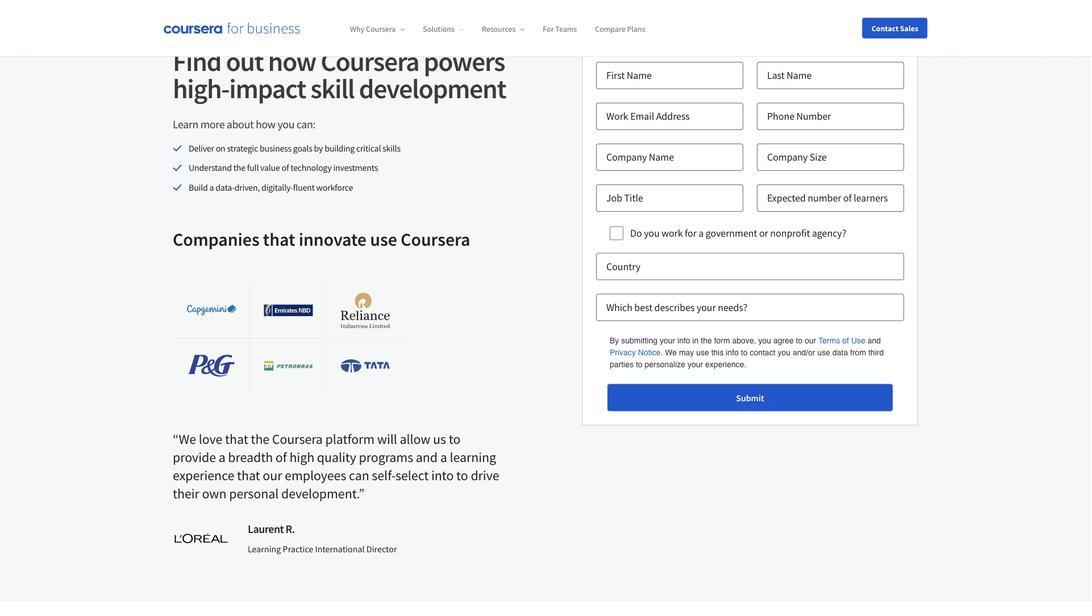 Task type: locate. For each thing, give the bounding box(es) containing it.
we
[[665, 348, 677, 357], [179, 431, 196, 448]]

laurent r.
[[248, 523, 295, 537]]

0 vertical spatial of
[[282, 162, 289, 174]]

size
[[810, 151, 827, 164]]

company left size
[[767, 151, 808, 164]]

parties
[[610, 360, 634, 369]]

allow
[[400, 431, 431, 448]]

building
[[325, 143, 355, 154]]

our
[[805, 336, 817, 346], [263, 467, 282, 484]]

expected
[[767, 192, 806, 205]]

1 horizontal spatial company
[[767, 151, 808, 164]]

agency?
[[812, 227, 847, 240]]

high
[[290, 449, 314, 466]]

deliver
[[189, 143, 214, 154]]

quality
[[317, 449, 356, 466]]

phone number
[[767, 110, 831, 123]]

name down work email address email field
[[649, 151, 674, 164]]

why coursera
[[350, 24, 396, 34]]

we inside we love that the coursera platform will allow us to provide a breadth of high quality programs and a learning experience that our employees can self-select into to drive their own personal development.
[[179, 431, 196, 448]]

understand
[[189, 162, 232, 174]]

0 vertical spatial we
[[665, 348, 677, 357]]

we inside we may use this info to contact you and/or use data from third parties to personalize your experience.
[[665, 348, 677, 357]]

investments
[[333, 162, 378, 174]]

we up personalize
[[665, 348, 677, 357]]

privacy notice.
[[610, 348, 663, 357]]

0 vertical spatial your
[[697, 301, 716, 314]]

more
[[200, 117, 225, 132]]

0 horizontal spatial we
[[179, 431, 196, 448]]

your up personalize
[[660, 336, 675, 346]]

number
[[797, 110, 831, 123]]

our up and/or
[[805, 336, 817, 346]]

the right the "in"
[[701, 336, 712, 346]]

companies that innovate use coursera
[[173, 228, 470, 251]]

nonprofit
[[770, 227, 810, 240]]

Last Name text field
[[757, 62, 904, 89]]

of right value
[[282, 162, 289, 174]]

1 vertical spatial info
[[726, 348, 739, 357]]

submit button
[[608, 384, 893, 412]]

for
[[685, 227, 697, 240]]

info left the "in"
[[678, 336, 691, 346]]

1 vertical spatial and
[[416, 449, 438, 466]]

emirates logo image
[[264, 305, 313, 317]]

0 vertical spatial our
[[805, 336, 817, 346]]

contact sales button
[[863, 18, 928, 38]]

use
[[370, 228, 397, 251], [697, 348, 709, 357], [818, 348, 831, 357]]

0 horizontal spatial our
[[263, 467, 282, 484]]

1 vertical spatial the
[[701, 336, 712, 346]]

Phone Number telephone field
[[757, 103, 904, 130]]

company up the job title
[[607, 151, 647, 164]]

use right innovate
[[370, 228, 397, 251]]

that up breadth
[[225, 431, 248, 448]]

reliance logo image
[[341, 293, 390, 329]]

1 vertical spatial your
[[660, 336, 675, 346]]

2 vertical spatial your
[[688, 360, 703, 369]]

experience
[[173, 467, 234, 484]]

0 horizontal spatial info
[[678, 336, 691, 346]]

and up third
[[868, 336, 881, 346]]

1 horizontal spatial the
[[251, 431, 270, 448]]

a up 'into'
[[440, 449, 447, 466]]

how right about
[[256, 117, 276, 132]]

1 vertical spatial we
[[179, 431, 196, 448]]

learn more about how you can:
[[173, 117, 316, 132]]

do you work for a government or nonprofit agency?
[[630, 227, 847, 240]]

sales
[[900, 23, 919, 33]]

by
[[314, 143, 323, 154]]

you down agree to
[[778, 348, 791, 357]]

a down love at the bottom left of the page
[[219, 449, 225, 466]]

job title
[[607, 192, 643, 205]]

your
[[697, 301, 716, 314], [660, 336, 675, 346], [688, 360, 703, 369]]

work
[[662, 227, 683, 240]]

phone
[[767, 110, 795, 123]]

international
[[315, 544, 365, 556]]

you inside we may use this info to contact you and/or use data from third parties to personalize your experience.
[[778, 348, 791, 357]]

1 horizontal spatial our
[[805, 336, 817, 346]]

how right out
[[268, 44, 316, 78]]

and down allow
[[416, 449, 438, 466]]

your down may
[[688, 360, 703, 369]]

name right first
[[627, 69, 652, 82]]

2 vertical spatial the
[[251, 431, 270, 448]]

deliver on strategic business goals by building critical skills
[[189, 143, 401, 154]]

will
[[377, 431, 397, 448]]

and
[[868, 336, 881, 346], [416, 449, 438, 466]]

you right do
[[644, 227, 660, 240]]

last
[[767, 69, 785, 82]]

companies
[[173, 228, 260, 251]]

that down digitally-
[[263, 228, 295, 251]]

agree to
[[774, 336, 803, 346]]

programs
[[359, 449, 413, 466]]

the inside we love that the coursera platform will allow us to provide a breadth of high quality programs and a learning experience that our employees can self-select into to drive their own personal development.
[[251, 431, 270, 448]]

coursera
[[366, 24, 396, 34], [321, 44, 419, 78], [401, 228, 470, 251], [272, 431, 323, 448]]

third
[[869, 348, 884, 357]]

2 company from the left
[[767, 151, 808, 164]]

business
[[260, 143, 292, 154]]

1 vertical spatial that
[[225, 431, 248, 448]]

terms of use link
[[819, 335, 866, 347]]

0 horizontal spatial company
[[607, 151, 647, 164]]

to down the above,
[[741, 348, 748, 357]]

use down the terms of
[[818, 348, 831, 357]]

0 vertical spatial that
[[263, 228, 295, 251]]

on
[[216, 143, 225, 154]]

Job Title text field
[[596, 185, 744, 212]]

1 vertical spatial how
[[256, 117, 276, 132]]

your inside the by submitting your info in the form above, you agree to our terms of use and privacy notice.
[[660, 336, 675, 346]]

use down the "in"
[[697, 348, 709, 357]]

name for company name
[[649, 151, 674, 164]]

select
[[396, 467, 429, 484]]

by
[[610, 336, 619, 346]]

1 company from the left
[[607, 151, 647, 164]]

our up personal
[[263, 467, 282, 484]]

name right last
[[787, 69, 812, 82]]

work email address
[[607, 110, 690, 123]]

the left full
[[233, 162, 246, 174]]

your left needs?
[[697, 301, 716, 314]]

company for company name
[[607, 151, 647, 164]]

last name
[[767, 69, 812, 82]]

above,
[[733, 336, 756, 346]]

we up provide
[[179, 431, 196, 448]]

to right 'into'
[[457, 467, 468, 484]]

0 vertical spatial the
[[233, 162, 246, 174]]

into
[[431, 467, 454, 484]]

provide
[[173, 449, 216, 466]]

0 horizontal spatial and
[[416, 449, 438, 466]]

1 horizontal spatial info
[[726, 348, 739, 357]]

0 vertical spatial info
[[678, 336, 691, 346]]

0 vertical spatial how
[[268, 44, 316, 78]]

2 horizontal spatial use
[[818, 348, 831, 357]]

why
[[350, 24, 365, 34]]

drive
[[471, 467, 499, 484]]

2 vertical spatial of
[[276, 449, 287, 466]]

use
[[852, 336, 866, 346]]

we for love
[[179, 431, 196, 448]]

that
[[263, 228, 295, 251], [225, 431, 248, 448], [237, 467, 260, 484]]

2 horizontal spatial the
[[701, 336, 712, 346]]

1 horizontal spatial use
[[697, 348, 709, 357]]

0 vertical spatial and
[[868, 336, 881, 346]]

that down breadth
[[237, 467, 260, 484]]

1 vertical spatial of
[[844, 192, 852, 205]]

name
[[627, 69, 652, 82], [787, 69, 812, 82], [649, 151, 674, 164]]

can
[[349, 467, 369, 484]]

of
[[282, 162, 289, 174], [844, 192, 852, 205], [276, 449, 287, 466]]

info inside we may use this info to contact you and/or use data from third parties to personalize your experience.
[[726, 348, 739, 357]]

of left high
[[276, 449, 287, 466]]

1 horizontal spatial we
[[665, 348, 677, 357]]

you up contact in the right bottom of the page
[[759, 336, 771, 346]]

impact
[[229, 72, 306, 106]]

Do you work for a government or nonprofit agency? checkbox
[[610, 227, 624, 240]]

or
[[759, 227, 768, 240]]

of right number
[[844, 192, 852, 205]]

for teams link
[[543, 24, 577, 34]]

learning
[[248, 544, 281, 556]]

info up experience.
[[726, 348, 739, 357]]

and inside we love that the coursera platform will allow us to provide a breadth of high quality programs and a learning experience that our employees can self-select into to drive their own personal development.
[[416, 449, 438, 466]]

the up breadth
[[251, 431, 270, 448]]

1 horizontal spatial and
[[868, 336, 881, 346]]

1 vertical spatial our
[[263, 467, 282, 484]]

find out how coursera powers high-impact skill development
[[173, 44, 506, 106]]

to right us on the bottom left
[[449, 431, 461, 448]]



Task type: vqa. For each thing, say whether or not it's contained in the screenshot.
impact
yes



Task type: describe. For each thing, give the bounding box(es) containing it.
resources
[[482, 24, 516, 34]]

and inside the by submitting your info in the form above, you agree to our terms of use and privacy notice.
[[868, 336, 881, 346]]

you inside the by submitting your info in the form above, you agree to our terms of use and privacy notice.
[[759, 336, 771, 346]]

for
[[543, 24, 554, 34]]

to down 'privacy notice.' link
[[636, 360, 643, 369]]

form
[[714, 336, 730, 346]]

learn
[[173, 117, 198, 132]]

compare
[[595, 24, 626, 34]]

best
[[635, 301, 653, 314]]

company name
[[607, 151, 674, 164]]

strategic
[[227, 143, 258, 154]]

laurent
[[248, 523, 284, 537]]

of inside we love that the coursera platform will allow us to provide a breadth of high quality programs and a learning experience that our employees can self-select into to drive their own personal development.
[[276, 449, 287, 466]]

their
[[173, 486, 199, 503]]

expected number of learners
[[767, 192, 888, 205]]

r.
[[286, 523, 295, 537]]

do
[[630, 227, 642, 240]]

out
[[226, 44, 263, 78]]

learners
[[854, 192, 888, 205]]

director
[[367, 544, 397, 556]]

0 horizontal spatial the
[[233, 162, 246, 174]]

address
[[656, 110, 690, 123]]

breadth
[[228, 449, 273, 466]]

build
[[189, 182, 208, 193]]

coursera inside find out how coursera powers high-impact skill development
[[321, 44, 419, 78]]

for teams
[[543, 24, 577, 34]]

love
[[199, 431, 222, 448]]

Company Name text field
[[596, 144, 744, 171]]

skill
[[311, 72, 354, 106]]

development
[[359, 72, 506, 106]]

our inside we love that the coursera platform will allow us to provide a breadth of high quality programs and a learning experience that our employees can self-select into to drive their own personal development.
[[263, 467, 282, 484]]

title
[[625, 192, 643, 205]]

coursera inside we love that the coursera platform will allow us to provide a breadth of high quality programs and a learning experience that our employees can self-select into to drive their own personal development.
[[272, 431, 323, 448]]

describes
[[655, 301, 695, 314]]

a left the 'data-'
[[210, 182, 214, 193]]

goals
[[293, 143, 312, 154]]

from
[[851, 348, 866, 357]]

first
[[607, 69, 625, 82]]

needs?
[[718, 301, 748, 314]]

understand the full value of technology investments
[[189, 162, 378, 174]]

tata logo image
[[341, 360, 390, 373]]

work
[[607, 110, 629, 123]]

which best describes your needs?
[[607, 301, 748, 314]]

petrobras logo image
[[264, 362, 313, 371]]

name for last name
[[787, 69, 812, 82]]

our inside the by submitting your info in the form above, you agree to our terms of use and privacy notice.
[[805, 336, 817, 346]]

privacy notice. link
[[610, 347, 663, 359]]

experience.
[[706, 360, 747, 369]]

personalize
[[645, 360, 686, 369]]

job
[[607, 192, 623, 205]]

driven,
[[235, 182, 260, 193]]

solutions link
[[423, 24, 464, 34]]

personal
[[229, 486, 279, 503]]

may
[[679, 348, 694, 357]]

by submitting your info in the form above, you agree to our terms of use and privacy notice.
[[610, 336, 883, 357]]

us
[[433, 431, 446, 448]]

submitting
[[622, 336, 658, 346]]

fluent
[[293, 182, 315, 193]]

p&g logo image
[[188, 355, 235, 378]]

critical
[[356, 143, 381, 154]]

2 vertical spatial that
[[237, 467, 260, 484]]

which
[[607, 301, 633, 314]]

innovate
[[299, 228, 367, 251]]

name for first name
[[627, 69, 652, 82]]

Work Email Address email field
[[596, 103, 744, 130]]

find
[[173, 44, 221, 78]]

a right for
[[699, 227, 704, 240]]

first name
[[607, 69, 652, 82]]

can:
[[297, 117, 316, 132]]

this
[[712, 348, 724, 357]]

about
[[227, 117, 254, 132]]

capgemini logo image
[[187, 305, 236, 316]]

info inside the by submitting your info in the form above, you agree to our terms of use and privacy notice.
[[678, 336, 691, 346]]

technology
[[291, 162, 332, 174]]

submit
[[736, 393, 764, 404]]

your inside we may use this info to contact you and/or use data from third parties to personalize your experience.
[[688, 360, 703, 369]]

number
[[808, 192, 842, 205]]

why coursera link
[[350, 24, 405, 34]]

teams
[[556, 24, 577, 34]]

terms of
[[819, 336, 849, 346]]

compare plans link
[[595, 24, 646, 34]]

email
[[631, 110, 654, 123]]

skills
[[383, 143, 401, 154]]

data-
[[216, 182, 235, 193]]

the inside the by submitting your info in the form above, you agree to our terms of use and privacy notice.
[[701, 336, 712, 346]]

government
[[706, 227, 758, 240]]

0 horizontal spatial use
[[370, 228, 397, 251]]

compare plans
[[595, 24, 646, 34]]

learning
[[450, 449, 496, 466]]

platform
[[325, 431, 375, 448]]

how inside find out how coursera powers high-impact skill development
[[268, 44, 316, 78]]

practice
[[283, 544, 313, 556]]

l'oreal logo image
[[173, 533, 230, 546]]

we for may
[[665, 348, 677, 357]]

we may use this info to contact you and/or use data from third parties to personalize your experience.
[[610, 348, 884, 369]]

you left can:
[[278, 117, 295, 132]]

workforce
[[316, 182, 353, 193]]

company for company size
[[767, 151, 808, 164]]

First Name text field
[[596, 62, 744, 89]]

resources link
[[482, 24, 525, 34]]

powers
[[424, 44, 505, 78]]

coursera for business image
[[164, 22, 300, 34]]



